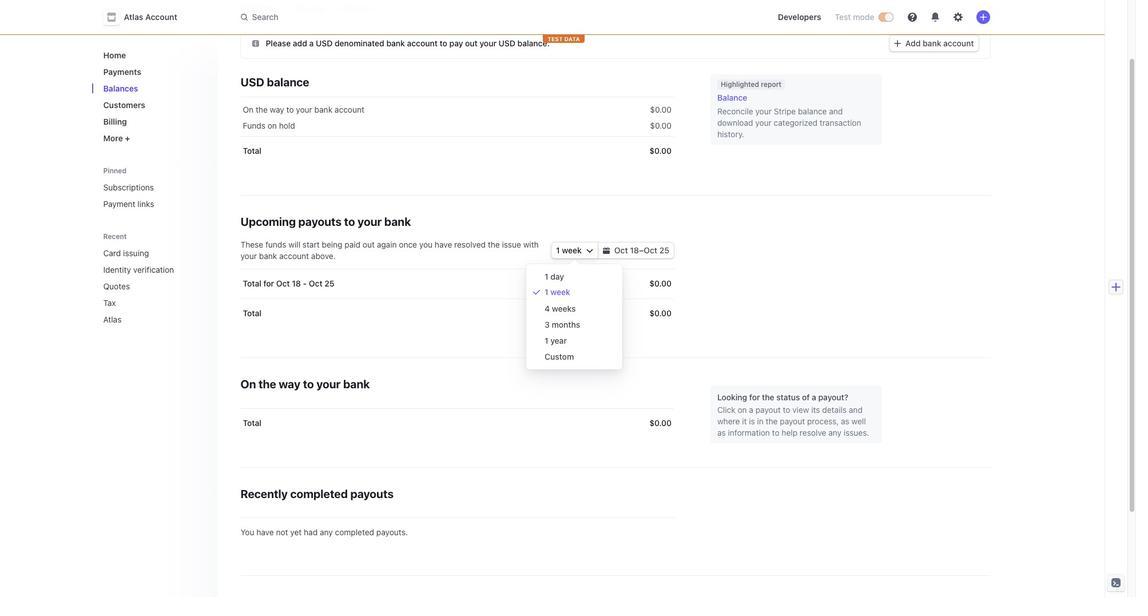 Task type: describe. For each thing, give the bounding box(es) containing it.
in
[[757, 417, 764, 426]]

being
[[322, 240, 343, 249]]

0 horizontal spatial as
[[718, 428, 726, 438]]

add
[[906, 38, 921, 48]]

1 inside 1 week dropdown button
[[556, 245, 560, 255]]

0 horizontal spatial 18
[[292, 279, 301, 288]]

0 horizontal spatial any
[[320, 528, 333, 537]]

denominated
[[335, 38, 384, 48]]

and inside 'highlighted report balance reconcile your stripe balance and download your categorized transaction history.'
[[829, 106, 843, 116]]

way for on the way to your bank
[[279, 378, 301, 391]]

0 horizontal spatial have
[[257, 528, 274, 537]]

payment links
[[103, 199, 154, 209]]

1 inside 1 day button
[[545, 272, 549, 282]]

grid containing total for
[[241, 269, 674, 328]]

1 vertical spatial completed
[[335, 528, 374, 537]]

history.
[[718, 129, 745, 139]]

help
[[782, 428, 798, 438]]

click
[[718, 405, 736, 415]]

of
[[802, 393, 810, 402]]

3 total from the top
[[243, 308, 261, 318]]

0 vertical spatial completed
[[290, 488, 348, 501]]

1 horizontal spatial usd
[[316, 38, 333, 48]]

1 week for 1 week dropdown button
[[556, 245, 582, 255]]

add
[[293, 38, 307, 48]]

on for on the way to your bank
[[241, 378, 256, 391]]

payment
[[103, 199, 135, 209]]

issues.
[[844, 428, 869, 438]]

–
[[639, 245, 644, 255]]

quotes link
[[99, 277, 193, 296]]

links
[[138, 199, 154, 209]]

payout?
[[819, 393, 849, 402]]

way for on the way to your bank account
[[270, 105, 284, 114]]

1 week button
[[529, 285, 620, 301]]

billing
[[103, 117, 127, 126]]

payments link
[[99, 62, 209, 81]]

data
[[564, 35, 580, 42]]

the inside these funds will start being paid out again once you have resolved the issue with your bank account above.
[[488, 240, 500, 249]]

paid
[[345, 240, 361, 249]]

developers
[[778, 12, 821, 22]]

bank inside these funds will start being paid out again once you have resolved the issue with your bank account above.
[[259, 251, 277, 261]]

where
[[718, 417, 740, 426]]

highlighted report balance reconcile your stripe balance and download your categorized transaction history.
[[718, 80, 862, 139]]

please add a usd denominated bank account to pay out your usd balance.
[[266, 38, 550, 48]]

verification
[[133, 265, 174, 275]]

+
[[125, 133, 130, 143]]

top-ups link
[[288, 1, 329, 17]]

information
[[728, 428, 770, 438]]

home
[[103, 50, 126, 60]]

1 week button
[[552, 243, 598, 259]]

resolve
[[800, 428, 827, 438]]

is
[[749, 417, 755, 426]]

its
[[812, 405, 820, 415]]

atlas link
[[99, 310, 193, 329]]

identity verification
[[103, 265, 174, 275]]

looking
[[718, 393, 747, 402]]

transaction
[[820, 118, 862, 128]]

categorized
[[774, 118, 818, 128]]

balances
[[103, 84, 138, 93]]

balance link
[[718, 92, 876, 104]]

recent element
[[92, 244, 218, 329]]

customers
[[103, 100, 145, 110]]

0 horizontal spatial svg image
[[252, 40, 259, 47]]

0 horizontal spatial a
[[309, 38, 314, 48]]

more +
[[103, 133, 130, 143]]

1 year button
[[529, 333, 620, 349]]

your inside these funds will start being paid out again once you have resolved the issue with your bank account above.
[[241, 251, 257, 261]]

pin to navigation image for quotes
[[198, 282, 207, 291]]

issuing
[[123, 248, 149, 258]]

grid containing on the way to your bank account
[[241, 97, 674, 166]]

payouts
[[341, 3, 371, 13]]

edit pins image
[[198, 167, 205, 174]]

well
[[852, 417, 866, 426]]

highlighted
[[721, 80, 759, 89]]

1 total from the top
[[243, 146, 261, 156]]

svg image inside add bank account button
[[894, 40, 901, 47]]

on inside "looking for the status of a payout? click on a payout to view its details and where it is in the payout process, as well as information to help resolve any issues."
[[738, 405, 747, 415]]

status
[[777, 393, 800, 402]]

reconcile
[[718, 106, 753, 116]]

atlas for atlas account
[[124, 12, 143, 22]]

recently
[[241, 488, 288, 501]]

funds
[[243, 121, 266, 130]]

pin to navigation image for card issuing
[[198, 249, 207, 258]]

1 vertical spatial payouts
[[350, 488, 394, 501]]

overview link
[[236, 1, 281, 17]]

1 vertical spatial a
[[812, 393, 817, 402]]

ups
[[311, 3, 325, 13]]

balances link
[[99, 79, 209, 98]]

not
[[276, 528, 288, 537]]

0 horizontal spatial 25
[[325, 279, 335, 288]]

0 vertical spatial payout
[[756, 405, 781, 415]]

top-ups
[[293, 3, 325, 13]]

subscriptions
[[103, 183, 154, 192]]

test mode
[[835, 12, 875, 22]]

identity verification link
[[99, 260, 193, 279]]

pin to navigation image for identity verification
[[198, 265, 207, 274]]

report
[[761, 80, 782, 89]]

custom button
[[529, 349, 620, 365]]

weeks
[[552, 304, 576, 314]]

1 inside 1 week button
[[545, 287, 549, 297]]

row containing on the way to your bank account
[[241, 97, 674, 120]]

the inside grid
[[256, 105, 268, 114]]

pinned navigation links element
[[99, 161, 211, 213]]

atlas account button
[[103, 9, 189, 25]]

4
[[545, 304, 550, 314]]

2 horizontal spatial usd
[[499, 38, 516, 48]]

developers link
[[774, 8, 826, 26]]

year
[[551, 336, 567, 346]]

have inside these funds will start being paid out again once you have resolved the issue with your bank account above.
[[435, 240, 452, 249]]

custom
[[545, 352, 574, 362]]

for for the
[[750, 393, 760, 402]]

process,
[[807, 417, 839, 426]]

2 svg image from the left
[[603, 247, 610, 254]]

5 row from the top
[[241, 299, 674, 328]]

0 horizontal spatial usd
[[241, 76, 264, 89]]

help image
[[908, 13, 917, 22]]

add bank account button
[[890, 35, 979, 52]]

please
[[266, 38, 291, 48]]

on for on the way to your bank account
[[243, 105, 254, 114]]

billing link
[[99, 112, 209, 131]]

months
[[552, 320, 580, 330]]



Task type: locate. For each thing, give the bounding box(es) containing it.
atlas
[[124, 12, 143, 22], [103, 315, 122, 324]]

pin to navigation image for tax
[[198, 298, 207, 308]]

for inside "looking for the status of a payout? click on a payout to view its details and where it is in the payout process, as well as information to help resolve any issues."
[[750, 393, 760, 402]]

balance inside 'highlighted report balance reconcile your stripe balance and download your categorized transaction history.'
[[798, 106, 827, 116]]

have right the you
[[435, 240, 452, 249]]

1 vertical spatial any
[[320, 528, 333, 537]]

1 horizontal spatial 18
[[630, 245, 639, 255]]

and up well
[[849, 405, 863, 415]]

atlas left account
[[124, 12, 143, 22]]

1 vertical spatial on
[[738, 405, 747, 415]]

1 vertical spatial grid
[[241, 269, 674, 328]]

atlas down tax
[[103, 315, 122, 324]]

4 row from the top
[[241, 269, 674, 299]]

row containing funds on hold
[[241, 116, 674, 136]]

0 horizontal spatial for
[[264, 279, 274, 288]]

week inside dropdown button
[[562, 245, 582, 255]]

a right add
[[309, 38, 314, 48]]

core navigation links element
[[99, 46, 209, 148]]

view
[[793, 405, 809, 415]]

and
[[829, 106, 843, 116], [849, 405, 863, 415]]

out right pay at left
[[465, 38, 478, 48]]

2 row from the top
[[241, 116, 674, 136]]

bank inside add bank account button
[[923, 38, 942, 48]]

1 vertical spatial week
[[551, 287, 570, 297]]

1 vertical spatial payout
[[780, 417, 805, 426]]

payouts up payouts.
[[350, 488, 394, 501]]

1 horizontal spatial out
[[465, 38, 478, 48]]

usd
[[316, 38, 333, 48], [499, 38, 516, 48], [241, 76, 264, 89]]

1 horizontal spatial balance
[[798, 106, 827, 116]]

pin to navigation image
[[198, 249, 207, 258], [198, 265, 207, 274]]

1 horizontal spatial have
[[435, 240, 452, 249]]

a right of in the bottom of the page
[[812, 393, 817, 402]]

0 horizontal spatial svg image
[[586, 247, 593, 254]]

4 total from the top
[[243, 418, 261, 428]]

1 week for 1 week button
[[545, 287, 570, 297]]

-
[[303, 279, 307, 288]]

pin to navigation image
[[198, 282, 207, 291], [198, 298, 207, 308], [198, 315, 207, 324]]

payouts up "start"
[[298, 215, 342, 228]]

3 row from the top
[[241, 136, 674, 166]]

account inside these funds will start being paid out again once you have resolved the issue with your bank account above.
[[279, 251, 309, 261]]

1 left "day"
[[545, 272, 549, 282]]

1 pin to navigation image from the top
[[198, 282, 207, 291]]

card
[[103, 248, 121, 258]]

as down where at right
[[718, 428, 726, 438]]

funds on hold
[[243, 121, 295, 130]]

1 horizontal spatial atlas
[[124, 12, 143, 22]]

0 horizontal spatial out
[[363, 240, 375, 249]]

4 weeks button
[[529, 301, 620, 317]]

clear history image
[[198, 233, 205, 240]]

pinned
[[103, 167, 127, 175]]

0 vertical spatial pin to navigation image
[[198, 249, 207, 258]]

out inside these funds will start being paid out again once you have resolved the issue with your bank account above.
[[363, 240, 375, 249]]

atlas account
[[124, 12, 177, 22]]

svg image left please on the left
[[252, 40, 259, 47]]

once
[[399, 240, 417, 249]]

0 vertical spatial as
[[841, 417, 850, 426]]

payout up in
[[756, 405, 781, 415]]

on left hold on the left top of page
[[268, 121, 277, 130]]

1 vertical spatial for
[[750, 393, 760, 402]]

subscriptions link
[[99, 178, 209, 197]]

25
[[660, 245, 670, 255], [325, 279, 335, 288]]

a up is
[[749, 405, 754, 415]]

1 row from the top
[[241, 97, 674, 120]]

and inside "looking for the status of a payout? click on a payout to view its details and where it is in the payout process, as well as information to help resolve any issues."
[[849, 405, 863, 415]]

0 horizontal spatial payouts
[[298, 215, 342, 228]]

looking for the status of a payout? click on a payout to view its details and where it is in the payout process, as well as information to help resolve any issues.
[[718, 393, 869, 438]]

payout up help
[[780, 417, 805, 426]]

grid
[[241, 97, 674, 166], [241, 269, 674, 328]]

any right the had
[[320, 528, 333, 537]]

3 pin to navigation image from the top
[[198, 315, 207, 324]]

svg image left the add
[[894, 40, 901, 47]]

1 vertical spatial way
[[279, 378, 301, 391]]

1 up "day"
[[556, 245, 560, 255]]

atlas for atlas
[[103, 315, 122, 324]]

on
[[268, 121, 277, 130], [738, 405, 747, 415]]

0 vertical spatial a
[[309, 38, 314, 48]]

1 vertical spatial pin to navigation image
[[198, 265, 207, 274]]

it
[[742, 417, 747, 426]]

row containing total for
[[241, 269, 674, 299]]

out right paid
[[363, 240, 375, 249]]

Search search field
[[234, 7, 557, 28]]

Search text field
[[234, 7, 557, 28]]

1 week down "day"
[[545, 287, 570, 297]]

on
[[243, 105, 254, 114], [241, 378, 256, 391]]

$0.00
[[650, 105, 672, 114], [650, 121, 672, 130], [650, 146, 672, 156], [650, 279, 672, 288], [650, 308, 672, 318], [650, 418, 672, 428]]

on up it
[[738, 405, 747, 415]]

home link
[[99, 46, 209, 65]]

quotes
[[103, 282, 130, 291]]

1 day button
[[529, 269, 620, 285]]

1 vertical spatial pin to navigation image
[[198, 298, 207, 308]]

day
[[551, 272, 564, 282]]

1 year
[[545, 336, 567, 346]]

1 horizontal spatial any
[[829, 428, 842, 438]]

usd right add
[[316, 38, 333, 48]]

0 vertical spatial atlas
[[124, 12, 143, 22]]

1 week up 1 day button
[[556, 245, 582, 255]]

identity
[[103, 265, 131, 275]]

1 horizontal spatial as
[[841, 417, 850, 426]]

0 vertical spatial pin to navigation image
[[198, 282, 207, 291]]

1 week inside dropdown button
[[556, 245, 582, 255]]

a
[[309, 38, 314, 48], [812, 393, 817, 402], [749, 405, 754, 415]]

balance
[[718, 93, 748, 102]]

svg image
[[252, 40, 259, 47], [894, 40, 901, 47]]

you
[[419, 240, 433, 249]]

1 horizontal spatial 25
[[660, 245, 670, 255]]

6 row from the top
[[241, 409, 674, 438]]

1 vertical spatial on
[[241, 378, 256, 391]]

1 horizontal spatial on
[[738, 405, 747, 415]]

out
[[465, 38, 478, 48], [363, 240, 375, 249]]

completed up you have not yet had any completed payouts.
[[290, 488, 348, 501]]

as left well
[[841, 417, 850, 426]]

stripe
[[774, 106, 796, 116]]

week inside button
[[551, 287, 570, 297]]

0 vertical spatial out
[[465, 38, 478, 48]]

for for oct
[[264, 279, 274, 288]]

these funds will start being paid out again once you have resolved the issue with your bank account above.
[[241, 240, 539, 261]]

more
[[103, 133, 123, 143]]

25 right - at the top
[[325, 279, 335, 288]]

search
[[252, 12, 278, 22]]

payment links link
[[99, 195, 209, 213]]

pin to navigation image for atlas
[[198, 315, 207, 324]]

svg image
[[586, 247, 593, 254], [603, 247, 610, 254]]

account
[[145, 12, 177, 22]]

settings image
[[954, 13, 963, 22]]

0 vertical spatial 1 week
[[556, 245, 582, 255]]

recent navigation links element
[[92, 227, 218, 329]]

1 pin to navigation image from the top
[[198, 249, 207, 258]]

3 months button
[[529, 317, 620, 333]]

again
[[377, 240, 397, 249]]

issue
[[502, 240, 521, 249]]

test
[[835, 12, 851, 22]]

25 right –
[[660, 245, 670, 255]]

0 vertical spatial balance
[[267, 76, 309, 89]]

svg image up 1 day button
[[586, 247, 593, 254]]

atlas inside "button"
[[124, 12, 143, 22]]

payouts
[[298, 215, 342, 228], [350, 488, 394, 501]]

2 vertical spatial pin to navigation image
[[198, 315, 207, 324]]

for left - at the top
[[264, 279, 274, 288]]

tab list
[[236, 0, 990, 19]]

balance up on the way to your bank account
[[267, 76, 309, 89]]

have left not
[[257, 528, 274, 537]]

1 svg image from the left
[[586, 247, 593, 254]]

1 vertical spatial 18
[[292, 279, 301, 288]]

tab list containing overview
[[236, 0, 990, 19]]

1 horizontal spatial payouts
[[350, 488, 394, 501]]

0 vertical spatial on
[[268, 121, 277, 130]]

week up 1 day button
[[562, 245, 582, 255]]

usd up funds
[[241, 76, 264, 89]]

svg image right 1 week dropdown button
[[603, 247, 610, 254]]

1 day
[[545, 272, 564, 282]]

1 vertical spatial out
[[363, 240, 375, 249]]

week for 1 week dropdown button
[[562, 245, 582, 255]]

usd balance
[[241, 76, 309, 89]]

any inside "looking for the status of a payout? click on a payout to view its details and where it is in the payout process, as well as information to help resolve any issues."
[[829, 428, 842, 438]]

1 vertical spatial 25
[[325, 279, 335, 288]]

balance
[[267, 76, 309, 89], [798, 106, 827, 116]]

tax
[[103, 298, 116, 308]]

balance up categorized
[[798, 106, 827, 116]]

your
[[480, 38, 497, 48], [296, 105, 312, 114], [756, 106, 772, 116], [756, 118, 772, 128], [358, 215, 382, 228], [241, 251, 257, 261], [317, 378, 341, 391]]

way
[[270, 105, 284, 114], [279, 378, 301, 391]]

1 week inside button
[[545, 287, 570, 297]]

for right looking at the right
[[750, 393, 760, 402]]

svg image inside 1 week dropdown button
[[586, 247, 593, 254]]

0 vertical spatial have
[[435, 240, 452, 249]]

1 vertical spatial atlas
[[103, 315, 122, 324]]

2 grid from the top
[[241, 269, 674, 328]]

payout
[[756, 405, 781, 415], [780, 417, 805, 426]]

with
[[523, 240, 539, 249]]

week
[[562, 245, 582, 255], [551, 287, 570, 297]]

pinned element
[[99, 178, 209, 213]]

1 up 4
[[545, 287, 549, 297]]

0 vertical spatial and
[[829, 106, 843, 116]]

atlas inside atlas link
[[103, 315, 122, 324]]

payouts link
[[336, 1, 376, 17]]

hold
[[279, 121, 295, 130]]

1 horizontal spatial for
[[750, 393, 760, 402]]

1 horizontal spatial svg image
[[603, 247, 610, 254]]

you have not yet had any completed payouts.
[[241, 528, 408, 537]]

0 vertical spatial 18
[[630, 245, 639, 255]]

0 vertical spatial way
[[270, 105, 284, 114]]

payments
[[103, 67, 141, 77]]

completed
[[290, 488, 348, 501], [335, 528, 374, 537]]

row
[[241, 97, 674, 120], [241, 116, 674, 136], [241, 136, 674, 166], [241, 269, 674, 299], [241, 299, 674, 328], [241, 409, 674, 438]]

2 horizontal spatial a
[[812, 393, 817, 402]]

1 horizontal spatial svg image
[[894, 40, 901, 47]]

1 vertical spatial as
[[718, 428, 726, 438]]

2 pin to navigation image from the top
[[198, 265, 207, 274]]

account inside add bank account button
[[944, 38, 974, 48]]

usd left balance.
[[499, 38, 516, 48]]

1 vertical spatial balance
[[798, 106, 827, 116]]

1 vertical spatial and
[[849, 405, 863, 415]]

pay
[[450, 38, 463, 48]]

1 vertical spatial 1 week
[[545, 287, 570, 297]]

had
[[304, 528, 318, 537]]

have
[[435, 240, 452, 249], [257, 528, 274, 537]]

any
[[829, 428, 842, 438], [320, 528, 333, 537]]

2 vertical spatial a
[[749, 405, 754, 415]]

total for oct 18 - oct 25
[[243, 279, 335, 288]]

your inside row
[[296, 105, 312, 114]]

any down process,
[[829, 428, 842, 438]]

add bank account
[[906, 38, 974, 48]]

1 week
[[556, 245, 582, 255], [545, 287, 570, 297]]

tax link
[[99, 294, 193, 312]]

0 vertical spatial grid
[[241, 97, 674, 166]]

will
[[289, 240, 300, 249]]

completed left payouts.
[[335, 528, 374, 537]]

1 left year
[[545, 336, 549, 346]]

0 vertical spatial any
[[829, 428, 842, 438]]

1 horizontal spatial and
[[849, 405, 863, 415]]

download
[[718, 118, 753, 128]]

1 horizontal spatial a
[[749, 405, 754, 415]]

recently completed payouts
[[241, 488, 394, 501]]

0 horizontal spatial on
[[268, 121, 277, 130]]

0 horizontal spatial balance
[[267, 76, 309, 89]]

you
[[241, 528, 254, 537]]

1 grid from the top
[[241, 97, 674, 166]]

0 vertical spatial for
[[264, 279, 274, 288]]

oct 18 – oct 25
[[614, 245, 670, 255]]

0 horizontal spatial atlas
[[103, 315, 122, 324]]

1 inside 1 year button
[[545, 336, 549, 346]]

upcoming payouts to your bank
[[241, 215, 411, 228]]

0 vertical spatial week
[[562, 245, 582, 255]]

2 total from the top
[[243, 279, 261, 288]]

oct
[[614, 245, 628, 255], [644, 245, 658, 255], [276, 279, 290, 288], [309, 279, 323, 288]]

week for 1 week button
[[551, 287, 570, 297]]

and up the transaction
[[829, 106, 843, 116]]

yet
[[290, 528, 302, 537]]

week down "day"
[[551, 287, 570, 297]]

1 vertical spatial have
[[257, 528, 274, 537]]

card issuing link
[[99, 244, 193, 263]]

these
[[241, 240, 263, 249]]

2 pin to navigation image from the top
[[198, 298, 207, 308]]

0 vertical spatial payouts
[[298, 215, 342, 228]]

0 vertical spatial 25
[[660, 245, 670, 255]]

18
[[630, 245, 639, 255], [292, 279, 301, 288]]

0 horizontal spatial and
[[829, 106, 843, 116]]

overview
[[241, 3, 277, 13]]

0 vertical spatial on
[[243, 105, 254, 114]]



Task type: vqa. For each thing, say whether or not it's contained in the screenshot.
the Payment links link
yes



